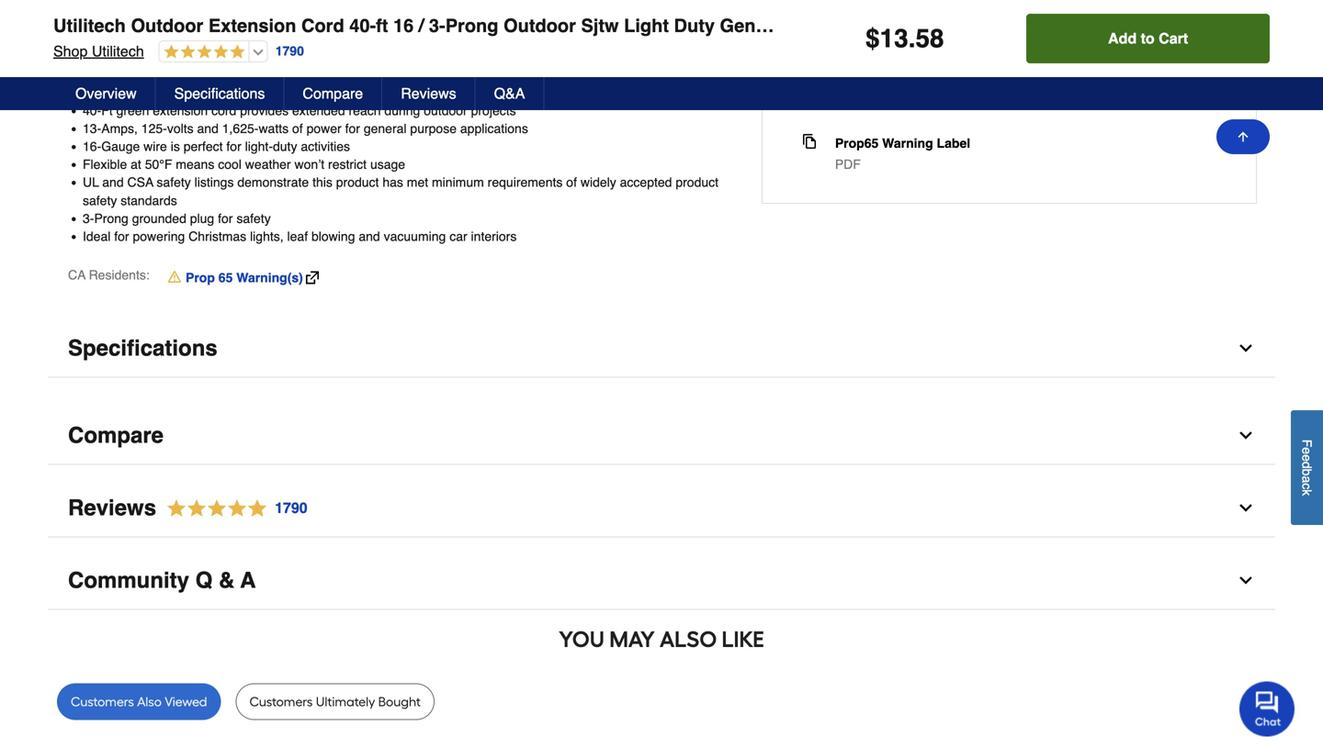 Task type: vqa. For each thing, say whether or not it's contained in the screenshot.
like
yes



Task type: describe. For each thing, give the bounding box(es) containing it.
k
[[1300, 490, 1314, 496]]

label
[[937, 136, 970, 150]]

1 cord from the left
[[301, 15, 344, 36]]

prong inside 40-ft green extension cord provides extended reach during outdoor projects 13-amps, 125-volts and 1,625-watts of power for general purpose applications 16-gauge wire is perfect for light-duty activities flexible at 50°f means cool weather won't restrict usage ul and csa safety listings demonstrate this product has met minimum requirements of widely accepted product safety standards 3-prong grounded plug for safety ideal for powering christmas lights, leaf blowing and vacuuming car interiors
[[94, 211, 128, 226]]

purpose
[[410, 121, 457, 136]]

compare for compare button to the bottom
[[68, 423, 164, 448]]

plug
[[190, 211, 214, 226]]

ft
[[101, 103, 113, 118]]

0 horizontal spatial reviews
[[68, 496, 156, 521]]

0 vertical spatial compare button
[[284, 77, 382, 110]]

light- inside 40-ft green extension cord provides extended reach during outdoor projects 13-amps, 125-volts and 1,625-watts of power for general purpose applications 16-gauge wire is perfect for light-duty activities flexible at 50°f means cool weather won't restrict usage ul and csa safety listings demonstrate this product has met minimum requirements of widely accepted product safety standards 3-prong grounded plug for safety ideal for powering christmas lights, leaf blowing and vacuuming car interiors
[[245, 139, 273, 154]]

restrict inside 40-ft green extension cord provides extended reach during outdoor projects 13-amps, 125-volts and 1,625-watts of power for general purpose applications 16-gauge wire is perfect for light-duty activities flexible at 50°f means cool weather won't restrict usage ul and csa safety listings demonstrate this product has met minimum requirements of widely accepted product safety standards 3-prong grounded plug for safety ideal for powering christmas lights, leaf blowing and vacuuming car interiors
[[328, 157, 367, 172]]

requirements
[[488, 175, 563, 190]]

blowing inside "get the extra reach you require during any outdoor projects with this utilitech extension cord. the 40-ft length with a 16-gauge wire makes it ideal for light-duty activities like powering christmas lights, leaf blowing or vacuuming car interiors. it's also flexible at 50°f, so cool weather won't restrict usage."
[[68, 47, 112, 61]]

overview
[[75, 85, 137, 102]]

customers for customers ultimately bought
[[249, 695, 313, 710]]

it
[[856, 25, 863, 39]]

csa
[[127, 175, 153, 190]]

customers for customers also viewed
[[71, 695, 134, 710]]

length
[[654, 25, 689, 39]]

1,625-
[[222, 121, 259, 136]]

q
[[195, 568, 213, 594]]

utilitech up shop utilitech
[[53, 15, 126, 36]]

light- inside "get the extra reach you require during any outdoor projects with this utilitech extension cord. the 40-ft length with a 16-gauge wire makes it ideal for light-duty activities like powering christmas lights, leaf blowing or vacuuming car interiors. it's also flexible at 50°f, so cool weather won't restrict usage."
[[916, 25, 944, 39]]

2 horizontal spatial safety
[[236, 211, 271, 226]]

usage
[[370, 157, 405, 172]]

gauge
[[748, 25, 784, 39]]

0 vertical spatial 3-
[[429, 15, 445, 36]]

power
[[307, 121, 342, 136]]

like
[[1024, 25, 1044, 39]]

13-
[[83, 121, 101, 136]]

125-
[[141, 121, 167, 136]]

utilitech outdoor extension cord 40-ft 16 / 3-prong outdoor sjtw light duty general extension cord
[[53, 15, 929, 36]]

pdf
[[835, 157, 861, 172]]

you
[[559, 627, 605, 653]]

general
[[720, 15, 788, 36]]

customers ultimately bought
[[249, 695, 421, 710]]

ideal
[[83, 229, 111, 244]]

won't inside "get the extra reach you require during any outdoor projects with this utilitech extension cord. the 40-ft length with a 16-gauge wire makes it ideal for light-duty activities like powering christmas lights, leaf blowing or vacuuming car interiors. it's also flexible at 50°f, so cool weather won't restrict usage."
[[502, 47, 532, 61]]

4.8 stars image containing 1790
[[156, 497, 308, 521]]

1 vertical spatial specifications button
[[48, 320, 1275, 378]]

vacuuming inside 40-ft green extension cord provides extended reach during outdoor projects 13-amps, 125-volts and 1,625-watts of power for general purpose applications 16-gauge wire is perfect for light-duty activities flexible at 50°f means cool weather won't restrict usage ul and csa safety listings demonstrate this product has met minimum requirements of widely accepted product safety standards 3-prong grounded plug for safety ideal for powering christmas lights, leaf blowing and vacuuming car interiors
[[384, 229, 446, 244]]

activities inside 40-ft green extension cord provides extended reach during outdoor projects 13-amps, 125-volts and 1,625-watts of power for general purpose applications 16-gauge wire is perfect for light-duty activities flexible at 50°f means cool weather won't restrict usage ul and csa safety listings demonstrate this product has met minimum requirements of widely accepted product safety standards 3-prong grounded plug for safety ideal for powering christmas lights, leaf blowing and vacuuming car interiors
[[301, 139, 350, 154]]

weather inside "get the extra reach you require during any outdoor projects with this utilitech extension cord. the 40-ft length with a 16-gauge wire makes it ideal for light-duty activities like powering christmas lights, leaf blowing or vacuuming car interiors. it's also flexible at 50°f, so cool weather won't restrict usage."
[[453, 47, 498, 61]]

0 horizontal spatial also
[[137, 695, 162, 710]]

link icon image
[[306, 272, 319, 284]]

1 horizontal spatial of
[[566, 175, 577, 190]]

prop65 warning label link
[[835, 134, 970, 152]]

cool inside "get the extra reach you require during any outdoor projects with this utilitech extension cord. the 40-ft length with a 16-gauge wire makes it ideal for light-duty activities like powering christmas lights, leaf blowing or vacuuming car interiors. it's also flexible at 50°f, so cool weather won't restrict usage."
[[425, 47, 449, 61]]

q&a button
[[476, 77, 544, 110]]

$
[[866, 24, 880, 53]]

cool inside 40-ft green extension cord provides extended reach during outdoor projects 13-amps, 125-volts and 1,625-watts of power for general purpose applications 16-gauge wire is perfect for light-duty activities flexible at 50°f means cool weather won't restrict usage ul and csa safety listings demonstrate this product has met minimum requirements of widely accepted product safety standards 3-prong grounded plug for safety ideal for powering christmas lights, leaf blowing and vacuuming car interiors
[[218, 157, 242, 172]]

prop 65 warning(s) link
[[168, 269, 319, 287]]

standards
[[121, 193, 177, 208]]

2 with from the left
[[693, 25, 716, 39]]

powering inside 40-ft green extension cord provides extended reach during outdoor projects 13-amps, 125-volts and 1,625-watts of power for general purpose applications 16-gauge wire is perfect for light-duty activities flexible at 50°f means cool weather won't restrict usage ul and csa safety listings demonstrate this product has met minimum requirements of widely accepted product safety standards 3-prong grounded plug for safety ideal for powering christmas lights, leaf blowing and vacuuming car interiors
[[133, 229, 185, 244]]

cart
[[1159, 30, 1188, 47]]

widely
[[581, 175, 616, 190]]

extended
[[292, 103, 345, 118]]

at inside 40-ft green extension cord provides extended reach during outdoor projects 13-amps, 125-volts and 1,625-watts of power for general purpose applications 16-gauge wire is perfect for light-duty activities flexible at 50°f means cool weather won't restrict usage ul and csa safety listings demonstrate this product has met minimum requirements of widely accepted product safety standards 3-prong grounded plug for safety ideal for powering christmas lights, leaf blowing and vacuuming car interiors
[[131, 157, 141, 172]]

projects inside "get the extra reach you require during any outdoor projects with this utilitech extension cord. the 40-ft length with a 16-gauge wire makes it ideal for light-duty activities like powering christmas lights, leaf blowing or vacuuming car interiors. it's also flexible at 50°f, so cool weather won't restrict usage."
[[360, 25, 406, 39]]

.
[[908, 24, 916, 53]]

extension inside 40-ft green extension cord provides extended reach during outdoor projects 13-amps, 125-volts and 1,625-watts of power for general purpose applications 16-gauge wire is perfect for light-duty activities flexible at 50°f means cool weather won't restrict usage ul and csa safety listings demonstrate this product has met minimum requirements of widely accepted product safety standards 3-prong grounded plug for safety ideal for powering christmas lights, leaf blowing and vacuuming car interiors
[[153, 103, 208, 118]]

grounded
[[132, 211, 186, 226]]

community
[[68, 568, 189, 594]]

13
[[880, 24, 908, 53]]

1790 inside 4.8 stars image
[[275, 500, 308, 517]]

christmas inside 40-ft green extension cord provides extended reach during outdoor projects 13-amps, 125-volts and 1,625-watts of power for general purpose applications 16-gauge wire is perfect for light-duty activities flexible at 50°f means cool weather won't restrict usage ul and csa safety listings demonstrate this product has met minimum requirements of widely accepted product safety standards 3-prong grounded plug for safety ideal for powering christmas lights, leaf blowing and vacuuming car interiors
[[189, 229, 246, 244]]

16
[[393, 15, 414, 36]]

provides
[[240, 103, 289, 118]]

it's
[[270, 47, 287, 61]]

is
[[171, 139, 180, 154]]

christmas inside "get the extra reach you require during any outdoor projects with this utilitech extension cord. the 40-ft length with a 16-gauge wire makes it ideal for light-duty activities like powering christmas lights, leaf blowing or vacuuming car interiors. it's also flexible at 50°f, so cool weather won't restrict usage."
[[1103, 25, 1161, 39]]

0 vertical spatial 4.8 stars image
[[160, 44, 245, 61]]

2 product from the left
[[676, 175, 719, 190]]

perfect
[[184, 139, 223, 154]]

utilitech down extra
[[92, 43, 144, 60]]

a inside "get the extra reach you require during any outdoor projects with this utilitech extension cord. the 40-ft length with a 16-gauge wire makes it ideal for light-duty activities like powering christmas lights, leaf blowing or vacuuming car interiors. it's also flexible at 50°f, so cool weather won't restrict usage."
[[719, 25, 726, 39]]

2 horizontal spatial and
[[359, 229, 380, 244]]

f
[[1300, 440, 1314, 448]]

the
[[599, 25, 621, 39]]

any
[[289, 25, 310, 39]]

also
[[290, 47, 314, 61]]

you may also like
[[559, 627, 764, 653]]

minimum
[[432, 175, 484, 190]]

leaf inside 40-ft green extension cord provides extended reach during outdoor projects 13-amps, 125-volts and 1,625-watts of power for general purpose applications 16-gauge wire is perfect for light-duty activities flexible at 50°f means cool weather won't restrict usage ul and csa safety listings demonstrate this product has met minimum requirements of widely accepted product safety standards 3-prong grounded plug for safety ideal for powering christmas lights, leaf blowing and vacuuming car interiors
[[287, 229, 308, 244]]

applications
[[460, 121, 528, 136]]

duty
[[674, 15, 715, 36]]

reach inside 40-ft green extension cord provides extended reach during outdoor projects 13-amps, 125-volts and 1,625-watts of power for general purpose applications 16-gauge wire is perfect for light-duty activities flexible at 50°f means cool weather won't restrict usage ul and csa safety listings demonstrate this product has met minimum requirements of widely accepted product safety standards 3-prong grounded plug for safety ideal for powering christmas lights, leaf blowing and vacuuming car interiors
[[349, 103, 381, 118]]

0 horizontal spatial ft
[[376, 15, 388, 36]]

usage.
[[578, 47, 616, 61]]

b
[[1300, 469, 1314, 476]]

require
[[206, 25, 246, 39]]

prop
[[186, 271, 215, 285]]

bought
[[378, 695, 421, 710]]

1 vertical spatial specifications
[[68, 336, 218, 361]]

1 horizontal spatial also
[[660, 627, 717, 653]]

blowing inside 40-ft green extension cord provides extended reach during outdoor projects 13-amps, 125-volts and 1,625-watts of power for general purpose applications 16-gauge wire is perfect for light-duty activities flexible at 50°f means cool weather won't restrict usage ul and csa safety listings demonstrate this product has met minimum requirements of widely accepted product safety standards 3-prong grounded plug for safety ideal for powering christmas lights, leaf blowing and vacuuming car interiors
[[311, 229, 355, 244]]

ul
[[83, 175, 99, 190]]

won't inside 40-ft green extension cord provides extended reach during outdoor projects 13-amps, 125-volts and 1,625-watts of power for general purpose applications 16-gauge wire is perfect for light-duty activities flexible at 50°f means cool weather won't restrict usage ul and csa safety listings demonstrate this product has met minimum requirements of widely accepted product safety standards 3-prong grounded plug for safety ideal for powering christmas lights, leaf blowing and vacuuming car interiors
[[294, 157, 325, 172]]

listings
[[194, 175, 234, 190]]

cord.
[[567, 25, 596, 39]]

40- inside "get the extra reach you require during any outdoor projects with this utilitech extension cord. the 40-ft length with a 16-gauge wire makes it ideal for light-duty activities like powering christmas lights, leaf blowing or vacuuming car interiors. it's also flexible at 50°f, so cool weather won't restrict usage."
[[625, 25, 643, 39]]

1 1790 from the top
[[275, 44, 304, 59]]

$ 13 . 58
[[866, 24, 944, 53]]

compare for top compare button
[[303, 85, 363, 102]]

ca
[[68, 268, 86, 283]]

lights, inside 40-ft green extension cord provides extended reach during outdoor projects 13-amps, 125-volts and 1,625-watts of power for general purpose applications 16-gauge wire is perfect for light-duty activities flexible at 50°f means cool weather won't restrict usage ul and csa safety listings demonstrate this product has met minimum requirements of widely accepted product safety standards 3-prong grounded plug for safety ideal for powering christmas lights, leaf blowing and vacuuming car interiors
[[250, 229, 284, 244]]

0 horizontal spatial and
[[102, 175, 124, 190]]

duty inside "get the extra reach you require during any outdoor projects with this utilitech extension cord. the 40-ft length with a 16-gauge wire makes it ideal for light-duty activities like powering christmas lights, leaf blowing or vacuuming car interiors. it's also flexible at 50°f, so cool weather won't restrict usage."
[[944, 25, 968, 39]]

leaf inside "get the extra reach you require during any outdoor projects with this utilitech extension cord. the 40-ft length with a 16-gauge wire makes it ideal for light-duty activities like powering christmas lights, leaf blowing or vacuuming car interiors. it's also flexible at 50°f, so cool weather won't restrict usage."
[[1202, 25, 1223, 39]]

vacuuming inside "get the extra reach you require during any outdoor projects with this utilitech extension cord. the 40-ft length with a 16-gauge wire makes it ideal for light-duty activities like powering christmas lights, leaf blowing or vacuuming car interiors. it's also flexible at 50°f, so cool weather won't restrict usage."
[[130, 47, 192, 61]]

met
[[407, 175, 428, 190]]

has
[[383, 175, 403, 190]]

prop65 warning label pdf
[[835, 136, 970, 172]]

a inside button
[[1300, 476, 1314, 483]]

restrict inside "get the extra reach you require during any outdoor projects with this utilitech extension cord. the 40-ft length with a 16-gauge wire makes it ideal for light-duty activities like powering christmas lights, leaf blowing or vacuuming car interiors. it's also flexible at 50°f, so cool weather won't restrict usage."
[[536, 47, 574, 61]]

3- inside 40-ft green extension cord provides extended reach during outdoor projects 13-amps, 125-volts and 1,625-watts of power for general purpose applications 16-gauge wire is perfect for light-duty activities flexible at 50°f means cool weather won't restrict usage ul and csa safety listings demonstrate this product has met minimum requirements of widely accepted product safety standards 3-prong grounded plug for safety ideal for powering christmas lights, leaf blowing and vacuuming car interiors
[[83, 211, 94, 226]]

activities inside "get the extra reach you require during any outdoor projects with this utilitech extension cord. the 40-ft length with a 16-gauge wire makes it ideal for light-duty activities like powering christmas lights, leaf blowing or vacuuming car interiors. it's also flexible at 50°f, so cool weather won't restrict usage."
[[972, 25, 1021, 39]]

40-ft green extension cord provides extended reach during outdoor projects 13-amps, 125-volts and 1,625-watts of power for general purpose applications 16-gauge wire is perfect for light-duty activities flexible at 50°f means cool weather won't restrict usage ul and csa safety listings demonstrate this product has met minimum requirements of widely accepted product safety standards 3-prong grounded plug for safety ideal for powering christmas lights, leaf blowing and vacuuming car interiors
[[83, 103, 719, 244]]

car inside 40-ft green extension cord provides extended reach during outdoor projects 13-amps, 125-volts and 1,625-watts of power for general purpose applications 16-gauge wire is perfect for light-duty activities flexible at 50°f means cool weather won't restrict usage ul and csa safety listings demonstrate this product has met minimum requirements of widely accepted product safety standards 3-prong grounded plug for safety ideal for powering christmas lights, leaf blowing and vacuuming car interiors
[[450, 229, 467, 244]]

1 outdoor from the left
[[131, 15, 203, 36]]

0 vertical spatial specifications button
[[156, 77, 284, 110]]

0 vertical spatial specifications
[[174, 85, 265, 102]]

extra
[[114, 25, 142, 39]]

2 e from the top
[[1300, 455, 1314, 462]]

light
[[624, 15, 669, 36]]

2 extension from the left
[[794, 15, 881, 36]]

wire inside "get the extra reach you require during any outdoor projects with this utilitech extension cord. the 40-ft length with a 16-gauge wire makes it ideal for light-duty activities like powering christmas lights, leaf blowing or vacuuming car interiors. it's also flexible at 50°f, so cool weather won't restrict usage."
[[788, 25, 811, 39]]

flexible
[[317, 47, 357, 61]]

overview button
[[57, 77, 156, 110]]

chevron down image for specifications
[[1237, 340, 1255, 358]]

chevron down image for community q & a
[[1237, 572, 1255, 590]]

interiors
[[471, 229, 517, 244]]

demonstrate
[[237, 175, 309, 190]]

projects inside 40-ft green extension cord provides extended reach during outdoor projects 13-amps, 125-volts and 1,625-watts of power for general purpose applications 16-gauge wire is perfect for light-duty activities flexible at 50°f means cool weather won't restrict usage ul and csa safety listings demonstrate this product has met minimum requirements of widely accepted product safety standards 3-prong grounded plug for safety ideal for powering christmas lights, leaf blowing and vacuuming car interiors
[[471, 103, 516, 118]]

to
[[1141, 30, 1155, 47]]

so
[[408, 47, 422, 61]]

makes
[[815, 25, 853, 39]]



Task type: locate. For each thing, give the bounding box(es) containing it.
0 horizontal spatial leaf
[[287, 229, 308, 244]]

for inside "get the extra reach you require during any outdoor projects with this utilitech extension cord. the 40-ft length with a 16-gauge wire makes it ideal for light-duty activities like powering christmas lights, leaf blowing or vacuuming car interiors. it's also flexible at 50°f, so cool weather won't restrict usage."
[[897, 25, 912, 39]]

0 horizontal spatial cool
[[218, 157, 242, 172]]

2 horizontal spatial 40-
[[625, 25, 643, 39]]

add
[[1108, 30, 1137, 47]]

with up "so"
[[409, 25, 432, 39]]

1 vertical spatial vacuuming
[[384, 229, 446, 244]]

1 vertical spatial chevron down image
[[1237, 499, 1255, 518]]

1 horizontal spatial wire
[[788, 25, 811, 39]]

0 vertical spatial during
[[250, 25, 285, 39]]

with
[[409, 25, 432, 39], [693, 25, 716, 39]]

0 horizontal spatial cord
[[301, 15, 344, 36]]

add to cart
[[1108, 30, 1188, 47]]

of left widely
[[566, 175, 577, 190]]

f e e d b a c k button
[[1291, 411, 1323, 525]]

general
[[364, 121, 407, 136]]

1 vertical spatial car
[[450, 229, 467, 244]]

a up k
[[1300, 476, 1314, 483]]

sjtw
[[581, 15, 619, 36]]

1 vertical spatial activities
[[301, 139, 350, 154]]

16-
[[730, 25, 749, 39], [83, 139, 101, 154]]

reach left you
[[146, 25, 178, 39]]

chevron down image inside community q & a button
[[1237, 572, 1255, 590]]

flexible
[[83, 157, 127, 172]]

you
[[182, 25, 202, 39]]

this inside "get the extra reach you require during any outdoor projects with this utilitech extension cord. the 40-ft length with a 16-gauge wire makes it ideal for light-duty activities like powering christmas lights, leaf blowing or vacuuming car interiors. it's also flexible at 50°f, so cool weather won't restrict usage."
[[436, 25, 456, 39]]

0 horizontal spatial outdoor
[[131, 15, 203, 36]]

0 vertical spatial 1790
[[275, 44, 304, 59]]

outdoor up flexible
[[313, 25, 357, 39]]

0 vertical spatial and
[[197, 121, 219, 136]]

0 vertical spatial christmas
[[1103, 25, 1161, 39]]

1 with from the left
[[409, 25, 432, 39]]

0 horizontal spatial car
[[196, 47, 214, 61]]

0 horizontal spatial extension
[[153, 103, 208, 118]]

e up d
[[1300, 448, 1314, 455]]

1 vertical spatial extension
[[153, 103, 208, 118]]

ft left length
[[643, 25, 651, 39]]

community q & a button
[[48, 553, 1275, 611]]

1 horizontal spatial outdoor
[[424, 103, 467, 118]]

this inside 40-ft green extension cord provides extended reach during outdoor projects 13-amps, 125-volts and 1,625-watts of power for general purpose applications 16-gauge wire is perfect for light-duty activities flexible at 50°f means cool weather won't restrict usage ul and csa safety listings demonstrate this product has met minimum requirements of widely accepted product safety standards 3-prong grounded plug for safety ideal for powering christmas lights, leaf blowing and vacuuming car interiors
[[312, 175, 332, 190]]

1 horizontal spatial light-
[[916, 25, 944, 39]]

customers left viewed
[[71, 695, 134, 710]]

outdoor left sjtw
[[504, 15, 576, 36]]

1 vertical spatial weather
[[245, 157, 291, 172]]

ft left the 16
[[376, 15, 388, 36]]

extension up volts
[[153, 103, 208, 118]]

leaf
[[1202, 25, 1223, 39], [287, 229, 308, 244]]

0 horizontal spatial of
[[292, 121, 303, 136]]

outdoor inside 40-ft green extension cord provides extended reach during outdoor projects 13-amps, 125-volts and 1,625-watts of power for general purpose applications 16-gauge wire is perfect for light-duty activities flexible at 50°f means cool weather won't restrict usage ul and csa safety listings demonstrate this product has met minimum requirements of widely accepted product safety standards 3-prong grounded plug for safety ideal for powering christmas lights, leaf blowing and vacuuming car interiors
[[424, 103, 467, 118]]

with right length
[[693, 25, 716, 39]]

utilitech
[[53, 15, 126, 36], [459, 25, 505, 39], [92, 43, 144, 60]]

warning(s)
[[236, 271, 303, 285]]

product down usage
[[336, 175, 379, 190]]

projects
[[360, 25, 406, 39], [471, 103, 516, 118]]

light- right the .
[[916, 25, 944, 39]]

leaf up link icon
[[287, 229, 308, 244]]

16- down 13-
[[83, 139, 101, 154]]

powering
[[1047, 25, 1100, 39], [133, 229, 185, 244]]

1 vertical spatial wire
[[143, 139, 167, 154]]

cord
[[301, 15, 344, 36], [886, 15, 929, 36]]

extension
[[508, 25, 564, 39], [153, 103, 208, 118]]

1 horizontal spatial 40-
[[349, 15, 376, 36]]

65
[[218, 271, 233, 285]]

specifications down residents:
[[68, 336, 218, 361]]

prong right '/'
[[445, 15, 498, 36]]

1 horizontal spatial this
[[436, 25, 456, 39]]

e up b
[[1300, 455, 1314, 462]]

1 vertical spatial won't
[[294, 157, 325, 172]]

reviews inside 'button'
[[401, 85, 456, 102]]

0 horizontal spatial prong
[[94, 211, 128, 226]]

volts
[[167, 121, 194, 136]]

1 horizontal spatial at
[[361, 47, 372, 61]]

restrict left usage
[[328, 157, 367, 172]]

blowing down the at the top of the page
[[68, 47, 112, 61]]

4.8 stars image up &
[[156, 497, 308, 521]]

16- right duty
[[730, 25, 749, 39]]

powering down grounded
[[133, 229, 185, 244]]

4.8 stars image down you
[[160, 44, 245, 61]]

utilitech inside "get the extra reach you require during any outdoor projects with this utilitech extension cord. the 40-ft length with a 16-gauge wire makes it ideal for light-duty activities like powering christmas lights, leaf blowing or vacuuming car interiors. it's also flexible at 50°f, so cool weather won't restrict usage."
[[459, 25, 505, 39]]

1 vertical spatial outdoor
[[424, 103, 467, 118]]

1 vertical spatial christmas
[[189, 229, 246, 244]]

16- inside 40-ft green extension cord provides extended reach during outdoor projects 13-amps, 125-volts and 1,625-watts of power for general purpose applications 16-gauge wire is perfect for light-duty activities flexible at 50°f means cool weather won't restrict usage ul and csa safety listings demonstrate this product has met minimum requirements of widely accepted product safety standards 3-prong grounded plug for safety ideal for powering christmas lights, leaf blowing and vacuuming car interiors
[[83, 139, 101, 154]]

cool up listings
[[218, 157, 242, 172]]

a right duty
[[719, 25, 726, 39]]

prong up ideal
[[94, 211, 128, 226]]

at inside "get the extra reach you require during any outdoor projects with this utilitech extension cord. the 40-ft length with a 16-gauge wire makes it ideal for light-duty activities like powering christmas lights, leaf blowing or vacuuming car interiors. it's also flexible at 50°f, so cool weather won't restrict usage."
[[361, 47, 372, 61]]

0 vertical spatial chevron down image
[[1237, 340, 1255, 358]]

0 vertical spatial duty
[[944, 25, 968, 39]]

0 vertical spatial light-
[[916, 25, 944, 39]]

40- up flexible
[[349, 15, 376, 36]]

3- right '/'
[[429, 15, 445, 36]]

utilitech right '/'
[[459, 25, 505, 39]]

1 vertical spatial leaf
[[287, 229, 308, 244]]

1 horizontal spatial powering
[[1047, 25, 1100, 39]]

weather down utilitech outdoor extension cord 40-ft 16 / 3-prong outdoor sjtw light duty general extension cord
[[453, 47, 498, 61]]

duty right the .
[[944, 25, 968, 39]]

50°f
[[145, 157, 172, 172]]

green
[[116, 103, 149, 118]]

viewed
[[165, 695, 207, 710]]

0 vertical spatial reach
[[146, 25, 178, 39]]

of
[[292, 121, 303, 136], [566, 175, 577, 190]]

1 vertical spatial 1790
[[275, 500, 308, 517]]

1 horizontal spatial extension
[[794, 15, 881, 36]]

1 horizontal spatial lights,
[[1165, 25, 1198, 39]]

ft inside "get the extra reach you require during any outdoor projects with this utilitech extension cord. the 40-ft length with a 16-gauge wire makes it ideal for light-duty activities like powering christmas lights, leaf blowing or vacuuming car interiors. it's also flexible at 50°f, so cool weather won't restrict usage."
[[643, 25, 651, 39]]

lights,
[[1165, 25, 1198, 39], [250, 229, 284, 244]]

ideal
[[866, 25, 894, 39]]

1 horizontal spatial during
[[384, 103, 420, 118]]

1 horizontal spatial outdoor
[[504, 15, 576, 36]]

leaf right cart
[[1202, 25, 1223, 39]]

1 horizontal spatial won't
[[502, 47, 532, 61]]

watts
[[259, 121, 289, 136]]

&
[[219, 568, 235, 594]]

0 vertical spatial this
[[436, 25, 456, 39]]

1 horizontal spatial projects
[[471, 103, 516, 118]]

c
[[1300, 483, 1314, 490]]

this right '/'
[[436, 25, 456, 39]]

projects up applications
[[471, 103, 516, 118]]

0 horizontal spatial weather
[[245, 157, 291, 172]]

at up csa
[[131, 157, 141, 172]]

/
[[419, 15, 424, 36]]

compare
[[303, 85, 363, 102], [68, 423, 164, 448]]

prong
[[445, 15, 498, 36], [94, 211, 128, 226]]

0 vertical spatial also
[[660, 627, 717, 653]]

get the extra reach you require during any outdoor projects with this utilitech extension cord. the 40-ft length with a 16-gauge wire makes it ideal for light-duty activities like powering christmas lights, leaf blowing or vacuuming car interiors. it's also flexible at 50°f, so cool weather won't restrict usage.
[[68, 25, 1223, 61]]

document image
[[802, 134, 817, 149]]

outdoor inside "get the extra reach you require during any outdoor projects with this utilitech extension cord. the 40-ft length with a 16-gauge wire makes it ideal for light-duty activities like powering christmas lights, leaf blowing or vacuuming car interiors. it's also flexible at 50°f, so cool weather won't restrict usage."
[[313, 25, 357, 39]]

1 vertical spatial duty
[[273, 139, 297, 154]]

40- right the
[[625, 25, 643, 39]]

duty down watts
[[273, 139, 297, 154]]

reach inside "get the extra reach you require during any outdoor projects with this utilitech extension cord. the 40-ft length with a 16-gauge wire makes it ideal for light-duty activities like powering christmas lights, leaf blowing or vacuuming car interiors. it's also flexible at 50°f, so cool weather won't restrict usage."
[[146, 25, 178, 39]]

or
[[115, 47, 127, 61]]

1 vertical spatial projects
[[471, 103, 516, 118]]

car left interiors on the left
[[450, 229, 467, 244]]

outdoor left require
[[131, 15, 203, 36]]

add to cart button
[[1027, 14, 1270, 63]]

gauge
[[101, 139, 140, 154]]

during inside "get the extra reach you require during any outdoor projects with this utilitech extension cord. the 40-ft length with a 16-gauge wire makes it ideal for light-duty activities like powering christmas lights, leaf blowing or vacuuming car interiors. it's also flexible at 50°f, so cool weather won't restrict usage."
[[250, 25, 285, 39]]

0 vertical spatial safety
[[157, 175, 191, 190]]

duty inside 40-ft green extension cord provides extended reach during outdoor projects 13-amps, 125-volts and 1,625-watts of power for general purpose applications 16-gauge wire is perfect for light-duty activities flexible at 50°f means cool weather won't restrict usage ul and csa safety listings demonstrate this product has met minimum requirements of widely accepted product safety standards 3-prong grounded plug for safety ideal for powering christmas lights, leaf blowing and vacuuming car interiors
[[273, 139, 297, 154]]

58
[[916, 24, 944, 53]]

f e e d b a c k
[[1300, 440, 1314, 496]]

0 horizontal spatial lights,
[[250, 229, 284, 244]]

chevron down image for reviews
[[1237, 499, 1255, 518]]

1 horizontal spatial customers
[[249, 695, 313, 710]]

50°f,
[[375, 47, 405, 61]]

won't down utilitech outdoor extension cord 40-ft 16 / 3-prong outdoor sjtw light duty general extension cord
[[502, 47, 532, 61]]

1 horizontal spatial 16-
[[730, 25, 749, 39]]

arrow up image
[[1236, 130, 1251, 144]]

the
[[92, 25, 110, 39]]

a
[[240, 568, 256, 594]]

extension left the "cord."
[[508, 25, 564, 39]]

0 horizontal spatial product
[[336, 175, 379, 190]]

product right 'accepted'
[[676, 175, 719, 190]]

1 e from the top
[[1300, 448, 1314, 455]]

safety down ul
[[83, 193, 117, 208]]

this right demonstrate
[[312, 175, 332, 190]]

1 horizontal spatial activities
[[972, 25, 1021, 39]]

0 vertical spatial vacuuming
[[130, 47, 192, 61]]

2 customers from the left
[[249, 695, 313, 710]]

like
[[722, 627, 764, 653]]

1 vertical spatial a
[[1300, 476, 1314, 483]]

1 vertical spatial light-
[[245, 139, 273, 154]]

0 vertical spatial weather
[[453, 47, 498, 61]]

1 vertical spatial safety
[[83, 193, 117, 208]]

1 customers from the left
[[71, 695, 134, 710]]

during inside 40-ft green extension cord provides extended reach during outdoor projects 13-amps, 125-volts and 1,625-watts of power for general purpose applications 16-gauge wire is perfect for light-duty activities flexible at 50°f means cool weather won't restrict usage ul and csa safety listings demonstrate this product has met minimum requirements of widely accepted product safety standards 3-prong grounded plug for safety ideal for powering christmas lights, leaf blowing and vacuuming car interiors
[[384, 103, 420, 118]]

also left like
[[660, 627, 717, 653]]

weather inside 40-ft green extension cord provides extended reach during outdoor projects 13-amps, 125-volts and 1,625-watts of power for general purpose applications 16-gauge wire is perfect for light-duty activities flexible at 50°f means cool weather won't restrict usage ul and csa safety listings demonstrate this product has met minimum requirements of widely accepted product safety standards 3-prong grounded plug for safety ideal for powering christmas lights, leaf blowing and vacuuming car interiors
[[245, 157, 291, 172]]

prop65
[[835, 136, 879, 150]]

community q & a
[[68, 568, 256, 594]]

40- inside 40-ft green extension cord provides extended reach during outdoor projects 13-amps, 125-volts and 1,625-watts of power for general purpose applications 16-gauge wire is perfect for light-duty activities flexible at 50°f means cool weather won't restrict usage ul and csa safety listings demonstrate this product has met minimum requirements of widely accepted product safety standards 3-prong grounded plug for safety ideal for powering christmas lights, leaf blowing and vacuuming car interiors
[[83, 103, 101, 118]]

during up it's
[[250, 25, 285, 39]]

1 product from the left
[[336, 175, 379, 190]]

3- up ideal
[[83, 211, 94, 226]]

get
[[68, 25, 89, 39]]

16- inside "get the extra reach you require during any outdoor projects with this utilitech extension cord. the 40-ft length with a 16-gauge wire makes it ideal for light-duty activities like powering christmas lights, leaf blowing or vacuuming car interiors. it's also flexible at 50°f, so cool weather won't restrict usage."
[[730, 25, 749, 39]]

powering right like
[[1047, 25, 1100, 39]]

warning
[[882, 136, 933, 150]]

powering inside "get the extra reach you require during any outdoor projects with this utilitech extension cord. the 40-ft length with a 16-gauge wire makes it ideal for light-duty activities like powering christmas lights, leaf blowing or vacuuming car interiors. it's also flexible at 50°f, so cool weather won't restrict usage."
[[1047, 25, 1100, 39]]

1 vertical spatial compare
[[68, 423, 164, 448]]

1 vertical spatial reach
[[349, 103, 381, 118]]

0 vertical spatial prong
[[445, 15, 498, 36]]

1 chevron down image from the top
[[1237, 340, 1255, 358]]

0 horizontal spatial 3-
[[83, 211, 94, 226]]

1 horizontal spatial restrict
[[536, 47, 574, 61]]

1 horizontal spatial compare
[[303, 85, 363, 102]]

car inside "get the extra reach you require during any outdoor projects with this utilitech extension cord. the 40-ft length with a 16-gauge wire makes it ideal for light-duty activities like powering christmas lights, leaf blowing or vacuuming car interiors. it's also flexible at 50°f, so cool weather won't restrict usage."
[[196, 47, 214, 61]]

prop 65 warning(s)
[[186, 271, 303, 285]]

0 horizontal spatial 40-
[[83, 103, 101, 118]]

40-
[[349, 15, 376, 36], [625, 25, 643, 39], [83, 103, 101, 118]]

blowing up link icon
[[311, 229, 355, 244]]

also left viewed
[[137, 695, 162, 710]]

lights, right to
[[1165, 25, 1198, 39]]

ca residents:
[[68, 268, 150, 283]]

wire right "gauge"
[[788, 25, 811, 39]]

1 horizontal spatial cool
[[425, 47, 449, 61]]

1 vertical spatial 16-
[[83, 139, 101, 154]]

outdoor up "purpose"
[[424, 103, 467, 118]]

specifications up cord
[[174, 85, 265, 102]]

at left 50°f,
[[361, 47, 372, 61]]

1 horizontal spatial car
[[450, 229, 467, 244]]

light- down watts
[[245, 139, 273, 154]]

cord
[[211, 103, 236, 118]]

1 vertical spatial lights,
[[250, 229, 284, 244]]

reviews up "purpose"
[[401, 85, 456, 102]]

vacuuming down met
[[384, 229, 446, 244]]

shop utilitech
[[53, 43, 144, 60]]

1 vertical spatial prong
[[94, 211, 128, 226]]

specifications
[[174, 85, 265, 102], [68, 336, 218, 361]]

2 outdoor from the left
[[504, 15, 576, 36]]

customers also viewed
[[71, 695, 207, 710]]

1 horizontal spatial weather
[[453, 47, 498, 61]]

0 horizontal spatial this
[[312, 175, 332, 190]]

means
[[176, 157, 214, 172]]

0 vertical spatial car
[[196, 47, 214, 61]]

1 extension from the left
[[208, 15, 296, 36]]

safety down demonstrate
[[236, 211, 271, 226]]

and down usage
[[359, 229, 380, 244]]

wire down "125-"
[[143, 139, 167, 154]]

1 horizontal spatial christmas
[[1103, 25, 1161, 39]]

0 vertical spatial a
[[719, 25, 726, 39]]

1 horizontal spatial reviews
[[401, 85, 456, 102]]

safety down 50°f
[[157, 175, 191, 190]]

1 vertical spatial 3-
[[83, 211, 94, 226]]

0 horizontal spatial during
[[250, 25, 285, 39]]

may
[[609, 627, 655, 653]]

projects up 50°f,
[[360, 25, 406, 39]]

activities down power
[[301, 139, 350, 154]]

cool right "so"
[[425, 47, 449, 61]]

warning image
[[168, 270, 181, 284]]

extension
[[208, 15, 296, 36], [794, 15, 881, 36]]

2 vertical spatial safety
[[236, 211, 271, 226]]

car down you
[[196, 47, 214, 61]]

1 vertical spatial of
[[566, 175, 577, 190]]

weather up demonstrate
[[245, 157, 291, 172]]

1 horizontal spatial prong
[[445, 15, 498, 36]]

1 vertical spatial compare button
[[48, 408, 1275, 465]]

0 horizontal spatial a
[[719, 25, 726, 39]]

chevron down image
[[1237, 340, 1255, 358], [1237, 499, 1255, 518], [1237, 572, 1255, 590]]

1 horizontal spatial duty
[[944, 25, 968, 39]]

q&a
[[494, 85, 525, 102]]

wire inside 40-ft green extension cord provides extended reach during outdoor projects 13-amps, 125-volts and 1,625-watts of power for general purpose applications 16-gauge wire is perfect for light-duty activities flexible at 50°f means cool weather won't restrict usage ul and csa safety listings demonstrate this product has met minimum requirements of widely accepted product safety standards 3-prong grounded plug for safety ideal for powering christmas lights, leaf blowing and vacuuming car interiors
[[143, 139, 167, 154]]

car
[[196, 47, 214, 61], [450, 229, 467, 244]]

4.8 stars image
[[160, 44, 245, 61], [156, 497, 308, 521]]

2 cord from the left
[[886, 15, 929, 36]]

2 1790 from the top
[[275, 500, 308, 517]]

light-
[[916, 25, 944, 39], [245, 139, 273, 154]]

during up the general on the top
[[384, 103, 420, 118]]

0 vertical spatial cool
[[425, 47, 449, 61]]

0 vertical spatial outdoor
[[313, 25, 357, 39]]

0 horizontal spatial extension
[[208, 15, 296, 36]]

reach up the general on the top
[[349, 103, 381, 118]]

3 chevron down image from the top
[[1237, 572, 1255, 590]]

1 vertical spatial at
[[131, 157, 141, 172]]

of right watts
[[292, 121, 303, 136]]

activities left like
[[972, 25, 1021, 39]]

0 horizontal spatial with
[[409, 25, 432, 39]]

reach
[[146, 25, 178, 39], [349, 103, 381, 118]]

extension inside "get the extra reach you require during any outdoor projects with this utilitech extension cord. the 40-ft length with a 16-gauge wire makes it ideal for light-duty activities like powering christmas lights, leaf blowing or vacuuming car interiors. it's also flexible at 50°f, so cool weather won't restrict usage."
[[508, 25, 564, 39]]

1 vertical spatial this
[[312, 175, 332, 190]]

1 horizontal spatial a
[[1300, 476, 1314, 483]]

wire
[[788, 25, 811, 39], [143, 139, 167, 154]]

customers left ultimately
[[249, 695, 313, 710]]

lights, inside "get the extra reach you require during any outdoor projects with this utilitech extension cord. the 40-ft length with a 16-gauge wire makes it ideal for light-duty activities like powering christmas lights, leaf blowing or vacuuming car interiors. it's also flexible at 50°f, so cool weather won't restrict usage."
[[1165, 25, 1198, 39]]

shop
[[53, 43, 88, 60]]

and down flexible
[[102, 175, 124, 190]]

1 horizontal spatial cord
[[886, 15, 929, 36]]

amps,
[[101, 121, 138, 136]]

safety
[[157, 175, 191, 190], [83, 193, 117, 208], [236, 211, 271, 226]]

reviews up community
[[68, 496, 156, 521]]

restrict
[[536, 47, 574, 61], [328, 157, 367, 172]]

chat invite button image
[[1240, 681, 1296, 737]]

lights, up warning(s)
[[250, 229, 284, 244]]

cool
[[425, 47, 449, 61], [218, 157, 242, 172]]

at
[[361, 47, 372, 61], [131, 157, 141, 172]]

won't down power
[[294, 157, 325, 172]]

1 horizontal spatial extension
[[508, 25, 564, 39]]

restrict down the "cord."
[[536, 47, 574, 61]]

40- up 13-
[[83, 103, 101, 118]]

2 chevron down image from the top
[[1237, 499, 1255, 518]]

ultimately
[[316, 695, 375, 710]]

0 vertical spatial leaf
[[1202, 25, 1223, 39]]

0 horizontal spatial restrict
[[328, 157, 367, 172]]

and up perfect
[[197, 121, 219, 136]]

vacuuming down you
[[130, 47, 192, 61]]

1 horizontal spatial reach
[[349, 103, 381, 118]]

chevron down image
[[1237, 427, 1255, 445]]

d
[[1300, 462, 1314, 469]]



